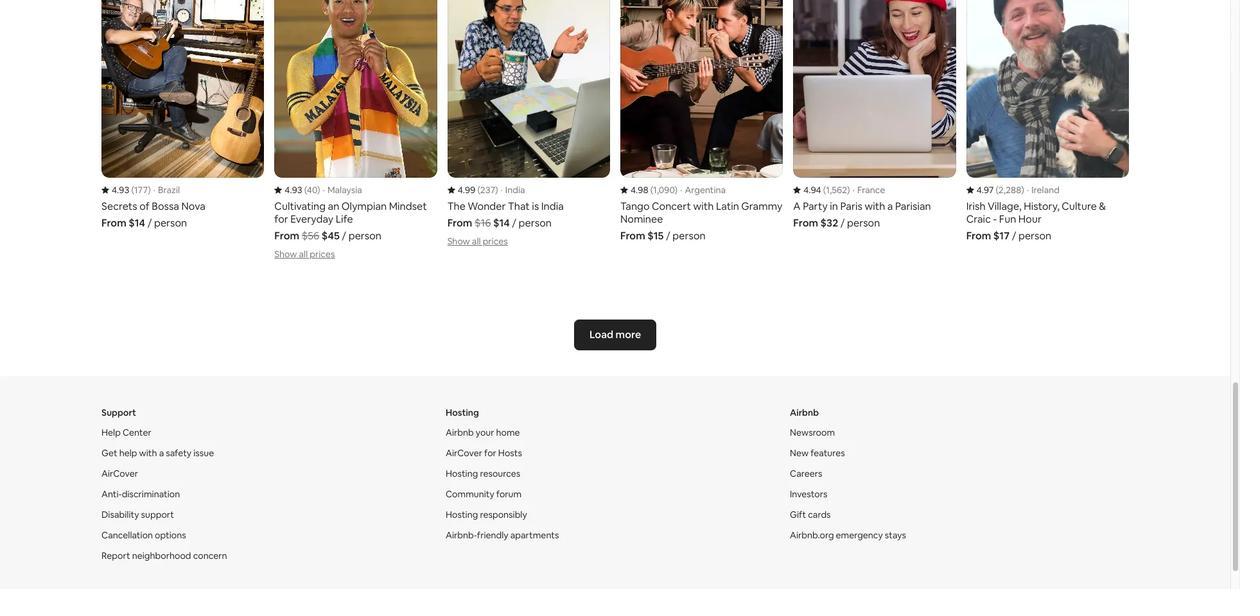 Task type: vqa. For each thing, say whether or not it's contained in the screenshot.
4.94
yes



Task type: locate. For each thing, give the bounding box(es) containing it.
airbnb up newsroom link
[[790, 407, 819, 419]]

neighborhood
[[132, 551, 191, 562]]

/ right $16 at the top of the page
[[512, 217, 517, 230]]

) left · malaysia on the left top of the page
[[317, 184, 320, 196]]

) inside cultivating an olympian mindset for everyday life group
[[317, 184, 320, 196]]

new features
[[790, 448, 845, 459]]

hosting for hosting responsibly
[[446, 509, 478, 521]]

/ for from $17 / person
[[1012, 229, 1017, 243]]

1,090
[[653, 184, 675, 196]]

· right 40
[[323, 184, 325, 196]]

4.93 ( 40 )
[[285, 184, 320, 196]]

5 ) from the left
[[847, 184, 850, 196]]

5 ( from the left
[[823, 184, 826, 196]]

hosting for hosting
[[446, 407, 479, 419]]

/ down the 177
[[148, 217, 152, 230]]

) left · brazil
[[148, 184, 151, 196]]

2 ( from the left
[[304, 184, 307, 196]]

0 horizontal spatial airbnb
[[446, 427, 474, 439]]

4 ) from the left
[[675, 184, 678, 196]]

1 horizontal spatial $14
[[493, 217, 510, 230]]

1 horizontal spatial all
[[472, 236, 481, 247]]

4.97 ( 2,288 )
[[977, 184, 1025, 196]]

aircover for hosts link
[[446, 448, 522, 459]]

0 horizontal spatial all
[[299, 249, 308, 260]]

( right 4.99
[[478, 184, 480, 196]]

anti-discrimination
[[102, 489, 180, 500]]

) left · ireland
[[1022, 184, 1025, 196]]

person right $15
[[673, 229, 706, 243]]

1 hosting from the top
[[446, 407, 479, 419]]

1 horizontal spatial show all prices button
[[448, 236, 508, 247]]

person inside secrets of bossa nova group
[[154, 217, 187, 230]]

0 horizontal spatial show
[[275, 249, 297, 260]]

2 ) from the left
[[317, 184, 320, 196]]

( inside the wonder that is india group
[[478, 184, 480, 196]]

load
[[590, 328, 614, 342]]

community forum link
[[446, 489, 522, 500]]

1 horizontal spatial prices
[[483, 236, 508, 247]]

1 horizontal spatial airbnb
[[790, 407, 819, 419]]

6 · from the left
[[1027, 184, 1029, 196]]

( inside irish village, history, culture & craic - fun hour group
[[996, 184, 999, 196]]

1 · from the left
[[153, 184, 155, 196]]

0 vertical spatial airbnb
[[790, 407, 819, 419]]

show for $56
[[275, 249, 297, 260]]

prices
[[483, 236, 508, 247], [310, 249, 335, 260]]

/ for from $32 / person
[[841, 217, 845, 230]]

) inside irish village, history, culture & craic - fun hour group
[[1022, 184, 1025, 196]]

· inside cultivating an olympian mindset for everyday life group
[[323, 184, 325, 196]]

show all prices button
[[448, 236, 508, 247], [275, 249, 335, 260]]

all for $56
[[299, 249, 308, 260]]

rating 4.93 out of 5; 40 reviews image
[[275, 184, 320, 196]]

a party in paris with a parisian group
[[794, 0, 956, 230]]

4.93 inside secrets of bossa nova group
[[112, 184, 129, 196]]

show all prices button for $56
[[275, 249, 335, 260]]

all
[[472, 236, 481, 247], [299, 249, 308, 260]]

anti-discrimination link
[[102, 489, 180, 500]]

3 hosting from the top
[[446, 509, 478, 521]]

1 vertical spatial airbnb
[[446, 427, 474, 439]]

hosting for hosting resources
[[446, 468, 478, 480]]

3 · from the left
[[501, 184, 503, 196]]

/
[[148, 217, 152, 230], [512, 217, 517, 230], [841, 217, 845, 230], [342, 229, 346, 243], [666, 229, 671, 243], [1012, 229, 1017, 243]]

· right 1,090
[[680, 184, 683, 196]]

rating 4.93 out of 5; 177 reviews image
[[102, 184, 151, 196]]

· for from $14 / person
[[153, 184, 155, 196]]

from for from $14 / person
[[102, 217, 126, 230]]

1 horizontal spatial 4.93
[[285, 184, 302, 196]]

show inside from $56 $45 / person show all prices
[[275, 249, 297, 260]]

· inside a party in paris with a parisian group
[[853, 184, 855, 196]]

) inside secrets of bossa nova group
[[148, 184, 151, 196]]

aircover up anti-
[[102, 468, 138, 480]]

all down $16 at the top of the page
[[472, 236, 481, 247]]

person inside tango concert with latin grammy nominee 'group'
[[673, 229, 706, 243]]

4.93 for from
[[285, 184, 302, 196]]

237
[[480, 184, 495, 196]]

· for from $15 / person
[[680, 184, 683, 196]]

person down '· france' on the right top of page
[[847, 217, 880, 230]]

the wonder that is india group
[[448, 0, 610, 248]]

person right $17 on the right of page
[[1019, 229, 1052, 243]]

show all prices button inside the wonder that is india group
[[448, 236, 508, 247]]

from for from $15 / person
[[621, 229, 646, 243]]

from inside irish village, history, culture & craic - fun hour group
[[967, 229, 992, 243]]

( inside a party in paris with a parisian group
[[823, 184, 826, 196]]

from $56 $45 / person show all prices
[[275, 229, 382, 260]]

· left ireland
[[1027, 184, 1029, 196]]

) left '· france' on the right top of page
[[847, 184, 850, 196]]

prices inside from $56 $45 / person show all prices
[[310, 249, 335, 260]]

community
[[446, 489, 495, 500]]

1 horizontal spatial aircover
[[446, 448, 482, 459]]

1 vertical spatial aircover
[[102, 468, 138, 480]]

hosting up community
[[446, 468, 478, 480]]

1 vertical spatial all
[[299, 249, 308, 260]]

person for from $32 / person
[[847, 217, 880, 230]]

all inside from $56 $45 / person show all prices
[[299, 249, 308, 260]]

1,562
[[826, 184, 847, 196]]

prices down $45
[[310, 249, 335, 260]]

4.94
[[804, 184, 821, 196]]

person down brazil
[[154, 217, 187, 230]]

1 4.93 from the left
[[112, 184, 129, 196]]

stays
[[885, 530, 906, 542]]

4.93 left 40
[[285, 184, 302, 196]]

from left $16 at the top of the page
[[448, 217, 473, 230]]

0 horizontal spatial $14
[[129, 217, 145, 230]]

( right 4.98
[[651, 184, 653, 196]]

1 ( from the left
[[131, 184, 134, 196]]

) for from $32 / person
[[847, 184, 850, 196]]

4.93 ( 177 )
[[112, 184, 151, 196]]

cultivating an olympian mindset for everyday life group
[[275, 0, 437, 261]]

( left · brazil
[[131, 184, 134, 196]]

rating 4.94 out of 5; 1,562 reviews image
[[794, 184, 850, 196]]

show all prices button down $16 at the top of the page
[[448, 236, 508, 247]]

$14 inside from $16 $14 / person show all prices
[[493, 217, 510, 230]]

options
[[155, 530, 186, 542]]

0 horizontal spatial show all prices button
[[275, 249, 335, 260]]

4.98
[[631, 184, 649, 196]]

0 vertical spatial show all prices button
[[448, 236, 508, 247]]

person inside from $16 $14 / person show all prices
[[519, 217, 552, 230]]

) left the · india on the top left
[[495, 184, 498, 196]]

0 horizontal spatial prices
[[310, 249, 335, 260]]

$14 right $16 at the top of the page
[[493, 217, 510, 230]]

0 horizontal spatial aircover
[[102, 468, 138, 480]]

· right the 177
[[153, 184, 155, 196]]

from down rating 4.93 out of 5; 177 reviews 'image' on the top left
[[102, 217, 126, 230]]

( right the 4.94 at the right
[[823, 184, 826, 196]]

6 ) from the left
[[1022, 184, 1025, 196]]

load more button
[[574, 320, 657, 351]]

airbnb left your
[[446, 427, 474, 439]]

irish village, history, culture & craic - fun hour group
[[967, 0, 1129, 243]]

6 ( from the left
[[996, 184, 999, 196]]

person inside a party in paris with a parisian group
[[847, 217, 880, 230]]

( inside secrets of bossa nova group
[[131, 184, 134, 196]]

0 vertical spatial hosting
[[446, 407, 479, 419]]

0 vertical spatial all
[[472, 236, 481, 247]]

hosting up airbnb your home
[[446, 407, 479, 419]]

· inside irish village, history, culture & craic - fun hour group
[[1027, 184, 1029, 196]]

2 · from the left
[[323, 184, 325, 196]]

rating 4.97 out of 5; 2,288 reviews image
[[967, 184, 1025, 196]]

· right 1,562
[[853, 184, 855, 196]]

investors link
[[790, 489, 828, 500]]

$16
[[475, 217, 491, 230]]

newsroom
[[790, 427, 835, 439]]

cancellation options link
[[102, 530, 186, 542]]

/ right $15
[[666, 229, 671, 243]]

$14
[[129, 217, 145, 230], [493, 217, 510, 230]]

· left 'india'
[[501, 184, 503, 196]]

0 vertical spatial show
[[448, 236, 470, 247]]

/ right $17 on the right of page
[[1012, 229, 1017, 243]]

from inside from $16 $14 / person show all prices
[[448, 217, 473, 230]]

4 · from the left
[[680, 184, 683, 196]]

/ for from $15 / person
[[666, 229, 671, 243]]

hosting responsibly
[[446, 509, 527, 521]]

0 vertical spatial aircover
[[446, 448, 482, 459]]

airbnb.org emergency stays link
[[790, 530, 906, 542]]

$32
[[821, 217, 839, 230]]

·
[[153, 184, 155, 196], [323, 184, 325, 196], [501, 184, 503, 196], [680, 184, 683, 196], [853, 184, 855, 196], [1027, 184, 1029, 196]]

1 vertical spatial show
[[275, 249, 297, 260]]

5 · from the left
[[853, 184, 855, 196]]

) left · argentina
[[675, 184, 678, 196]]

all inside from $16 $14 / person show all prices
[[472, 236, 481, 247]]

1 $14 from the left
[[129, 217, 145, 230]]

gift cards
[[790, 509, 831, 521]]

show all prices button down $56
[[275, 249, 335, 260]]

2 vertical spatial hosting
[[446, 509, 478, 521]]

careers link
[[790, 468, 823, 480]]

from
[[102, 217, 126, 230], [448, 217, 473, 230], [794, 217, 819, 230], [275, 229, 299, 243], [621, 229, 646, 243], [967, 229, 992, 243]]

hosting
[[446, 407, 479, 419], [446, 468, 478, 480], [446, 509, 478, 521]]

· inside tango concert with latin grammy nominee 'group'
[[680, 184, 683, 196]]

1 ) from the left
[[148, 184, 151, 196]]

$45
[[322, 229, 340, 243]]

1 vertical spatial show all prices button
[[275, 249, 335, 260]]

from left $15
[[621, 229, 646, 243]]

· inside secrets of bossa nova group
[[153, 184, 155, 196]]

$14 down the 177
[[129, 217, 145, 230]]

1 vertical spatial prices
[[310, 249, 335, 260]]

) inside tango concert with latin grammy nominee 'group'
[[675, 184, 678, 196]]

4.99 ( 237 )
[[458, 184, 498, 196]]

airbnb your home link
[[446, 427, 520, 439]]

hosting up airbnb-
[[446, 509, 478, 521]]

from left $56
[[275, 229, 299, 243]]

) inside a party in paris with a parisian group
[[847, 184, 850, 196]]

/ inside irish village, history, culture & craic - fun hour group
[[1012, 229, 1017, 243]]

4.93 inside cultivating an olympian mindset for everyday life group
[[285, 184, 302, 196]]

india
[[505, 184, 525, 196]]

( inside tango concert with latin grammy nominee 'group'
[[651, 184, 653, 196]]

airbnb-friendly apartments link
[[446, 530, 559, 542]]

( left · malaysia on the left top of the page
[[304, 184, 307, 196]]

airbnb
[[790, 407, 819, 419], [446, 427, 474, 439]]

newsroom link
[[790, 427, 835, 439]]

from $14 / person
[[102, 217, 187, 230]]

get help with a safety issue link
[[102, 448, 214, 459]]

/ inside from $16 $14 / person show all prices
[[512, 217, 517, 230]]

/ inside a party in paris with a parisian group
[[841, 217, 845, 230]]

show inside from $16 $14 / person show all prices
[[448, 236, 470, 247]]

report neighborhood concern link
[[102, 551, 227, 562]]

person right $45
[[349, 229, 382, 243]]

new features link
[[790, 448, 845, 459]]

0 vertical spatial prices
[[483, 236, 508, 247]]

hosting responsibly link
[[446, 509, 527, 521]]

aircover for aircover for hosts
[[446, 448, 482, 459]]

prices down $16 at the top of the page
[[483, 236, 508, 247]]

all down $56
[[299, 249, 308, 260]]

show all prices button for $16
[[448, 236, 508, 247]]

2 hosting from the top
[[446, 468, 478, 480]]

/ for from $14 / person
[[148, 217, 152, 230]]

· brazil
[[153, 184, 180, 196]]

4 ( from the left
[[651, 184, 653, 196]]

/ inside secrets of bossa nova group
[[148, 217, 152, 230]]

from for from $16 $14 / person show all prices
[[448, 217, 473, 230]]

/ inside tango concert with latin grammy nominee 'group'
[[666, 229, 671, 243]]

3 ) from the left
[[495, 184, 498, 196]]

disability support link
[[102, 509, 174, 521]]

person inside irish village, history, culture & craic - fun hour group
[[1019, 229, 1052, 243]]

3 ( from the left
[[478, 184, 480, 196]]

airbnb-friendly apartments
[[446, 530, 559, 542]]

person down 'india'
[[519, 217, 552, 230]]

get help with a safety issue
[[102, 448, 214, 459]]

from for from $56 $45 / person show all prices
[[275, 229, 299, 243]]

person
[[154, 217, 187, 230], [519, 217, 552, 230], [847, 217, 880, 230], [349, 229, 382, 243], [673, 229, 706, 243], [1019, 229, 1052, 243]]

( right 4.97
[[996, 184, 999, 196]]

prices for $45
[[310, 249, 335, 260]]

aircover
[[446, 448, 482, 459], [102, 468, 138, 480]]

from left $17 on the right of page
[[967, 229, 992, 243]]

show all prices button inside cultivating an olympian mindset for everyday life group
[[275, 249, 335, 260]]

from inside a party in paris with a parisian group
[[794, 217, 819, 230]]

aircover left the for
[[446, 448, 482, 459]]

/ right $32
[[841, 217, 845, 230]]

(
[[131, 184, 134, 196], [304, 184, 307, 196], [478, 184, 480, 196], [651, 184, 653, 196], [823, 184, 826, 196], [996, 184, 999, 196]]

resources
[[480, 468, 521, 480]]

prices inside from $16 $14 / person show all prices
[[483, 236, 508, 247]]

4.93 left the 177
[[112, 184, 129, 196]]

1 horizontal spatial show
[[448, 236, 470, 247]]

0 horizontal spatial 4.93
[[112, 184, 129, 196]]

2 $14 from the left
[[493, 217, 510, 230]]

from inside tango concert with latin grammy nominee 'group'
[[621, 229, 646, 243]]

/ right $45
[[342, 229, 346, 243]]

show for $16
[[448, 236, 470, 247]]

2 4.93 from the left
[[285, 184, 302, 196]]

1 vertical spatial hosting
[[446, 468, 478, 480]]

from inside secrets of bossa nova group
[[102, 217, 126, 230]]

from left $32
[[794, 217, 819, 230]]

from inside from $56 $45 / person show all prices
[[275, 229, 299, 243]]

brazil
[[158, 184, 180, 196]]

with
[[139, 448, 157, 459]]

4.93 for from $14
[[112, 184, 129, 196]]



Task type: describe. For each thing, give the bounding box(es) containing it.
apartments
[[511, 530, 559, 542]]

) for from $17 / person
[[1022, 184, 1025, 196]]

gift cards link
[[790, 509, 831, 521]]

cancellation
[[102, 530, 153, 542]]

home
[[496, 427, 520, 439]]

emergency
[[836, 530, 883, 542]]

) inside the wonder that is india group
[[495, 184, 498, 196]]

from for from $17 / person
[[967, 229, 992, 243]]

tango concert with latin grammy nominee group
[[621, 0, 783, 243]]

( for from $15 / person
[[651, 184, 653, 196]]

report neighborhood concern
[[102, 551, 227, 562]]

secrets of bossa nova group
[[102, 0, 264, 230]]

· ireland
[[1027, 184, 1060, 196]]

airbnb for airbnb your home
[[446, 427, 474, 439]]

from for from $32 / person
[[794, 217, 819, 230]]

new
[[790, 448, 809, 459]]

disability support
[[102, 509, 174, 521]]

( for from $32 / person
[[823, 184, 826, 196]]

rating 4.99 out of 5; 237 reviews image
[[448, 184, 498, 196]]

load more
[[590, 328, 641, 342]]

anti-
[[102, 489, 122, 500]]

· for from $17 / person
[[1027, 184, 1029, 196]]

more
[[616, 328, 641, 342]]

aircover link
[[102, 468, 138, 480]]

ireland
[[1032, 184, 1060, 196]]

a
[[159, 448, 164, 459]]

( for from $14 / person
[[131, 184, 134, 196]]

from $17 / person
[[967, 229, 1052, 243]]

$56
[[302, 229, 320, 243]]

argentina
[[685, 184, 726, 196]]

disability
[[102, 509, 139, 521]]

rating 4.98 out of 5; 1,090 reviews image
[[621, 184, 678, 196]]

$17
[[994, 229, 1010, 243]]

( inside cultivating an olympian mindset for everyday life group
[[304, 184, 307, 196]]

person for from $15 / person
[[673, 229, 706, 243]]

) for from $15 / person
[[675, 184, 678, 196]]

report
[[102, 551, 130, 562]]

for
[[484, 448, 496, 459]]

features
[[811, 448, 845, 459]]

· india
[[501, 184, 525, 196]]

/ inside from $56 $45 / person show all prices
[[342, 229, 346, 243]]

aircover for hosts
[[446, 448, 522, 459]]

person inside from $56 $45 / person show all prices
[[349, 229, 382, 243]]

$15
[[648, 229, 664, 243]]

careers
[[790, 468, 823, 480]]

france
[[858, 184, 886, 196]]

your
[[476, 427, 494, 439]]

community forum
[[446, 489, 522, 500]]

hosting resources
[[446, 468, 521, 480]]

4.98 ( 1,090 )
[[631, 184, 678, 196]]

cards
[[808, 509, 831, 521]]

person for from $17 / person
[[1019, 229, 1052, 243]]

$14 inside secrets of bossa nova group
[[129, 217, 145, 230]]

from $15 / person
[[621, 229, 706, 243]]

· inside the wonder that is india group
[[501, 184, 503, 196]]

forum
[[497, 489, 522, 500]]

aircover for 'aircover' link
[[102, 468, 138, 480]]

4.94 ( 1,562 )
[[804, 184, 850, 196]]

all for $16
[[472, 236, 481, 247]]

4.99
[[458, 184, 476, 196]]

· france
[[853, 184, 886, 196]]

from $32 / person
[[794, 217, 880, 230]]

airbnb-
[[446, 530, 477, 542]]

from $16 $14 / person show all prices
[[448, 217, 552, 247]]

4.97
[[977, 184, 994, 196]]

safety
[[166, 448, 192, 459]]

cancellation options
[[102, 530, 186, 542]]

help center link
[[102, 427, 151, 439]]

concern
[[193, 551, 227, 562]]

get
[[102, 448, 117, 459]]

malaysia
[[328, 184, 362, 196]]

friendly
[[477, 530, 509, 542]]

177
[[134, 184, 148, 196]]

discrimination
[[122, 489, 180, 500]]

airbnb for airbnb
[[790, 407, 819, 419]]

help center
[[102, 427, 151, 439]]

prices for $14
[[483, 236, 508, 247]]

hosts
[[498, 448, 522, 459]]

person for from $14 / person
[[154, 217, 187, 230]]

· malaysia
[[323, 184, 362, 196]]

( for from $17 / person
[[996, 184, 999, 196]]

hosting resources link
[[446, 468, 521, 480]]

support
[[141, 509, 174, 521]]

responsibly
[[480, 509, 527, 521]]

support
[[102, 407, 136, 419]]

· for from $32 / person
[[853, 184, 855, 196]]

40
[[307, 184, 317, 196]]

) for from $14 / person
[[148, 184, 151, 196]]

gift
[[790, 509, 806, 521]]

airbnb.org emergency stays
[[790, 530, 906, 542]]

help
[[119, 448, 137, 459]]

investors
[[790, 489, 828, 500]]

airbnb.org
[[790, 530, 834, 542]]

· argentina
[[680, 184, 726, 196]]



